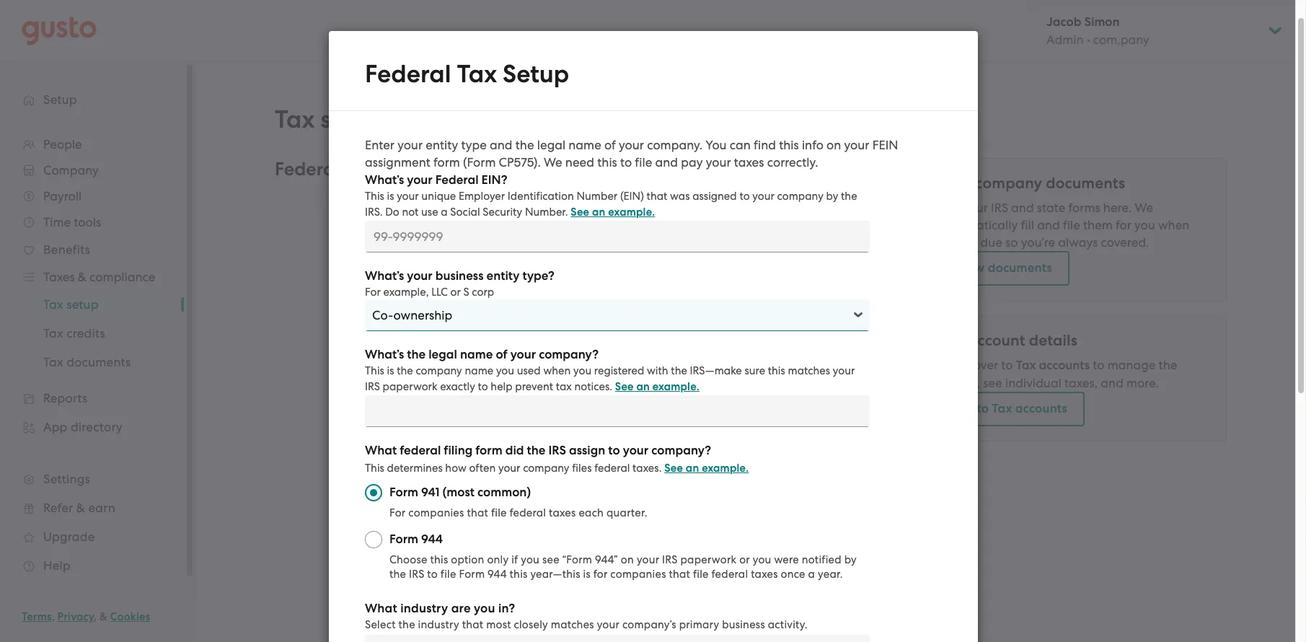 Task type: describe. For each thing, give the bounding box(es) containing it.
what federal filing form did the irs assign to your company? this determines how often your company files federal taxes. see an example.
[[365, 443, 749, 475]]

once
[[781, 568, 805, 581]]

documents inside view documents link
[[988, 260, 1052, 276]]

What's the legal name of your company? text field
[[365, 395, 870, 427]]

to inside this is your unique employer identification number (ein) that was assigned to your company by the irs. do not use a social security number.
[[739, 190, 750, 203]]

setup
[[321, 105, 384, 134]]

1 vertical spatial setup
[[378, 158, 428, 180]]

company's
[[622, 618, 676, 631]]

used
[[517, 364, 540, 377]]

ein?
[[481, 172, 507, 188]]

file inside see your irs and state forms here. we automatically fill and file them for you when they're due so you're always covered.
[[1063, 218, 1080, 232]]

covered.
[[1101, 235, 1149, 250]]

registered
[[594, 364, 644, 377]]

unique
[[421, 190, 456, 203]]

this left option
[[430, 553, 448, 566]]

see an example. button for what's your federal ein?
[[570, 203, 655, 221]]

in?
[[498, 601, 515, 616]]

your inside what's your business entity type? for example, llc or s corp
[[407, 268, 432, 284]]

the inside what industry are you in? select the industry that most closely matches your company's primary business activity.
[[398, 618, 415, 631]]

for inside see your irs and state forms here. we automatically fill and file them for you when they're due so you're always covered.
[[1116, 218, 1132, 232]]

2 vertical spatial form
[[459, 568, 485, 581]]

what for federal
[[365, 443, 397, 458]]

were
[[774, 553, 799, 566]]

none radio inside the federal tax setup 'document'
[[365, 484, 382, 501]]

are
[[451, 601, 471, 616]]

the inside form 944 choose this option only if you see "form 944" on your irs paperwork or you were notified by the irs to file form 944 this year—this is for companies that file federal taxes once a year.
[[389, 568, 406, 581]]

(most
[[442, 485, 474, 500]]

or inside what's your business entity type? for example, llc or s corp
[[450, 286, 461, 299]]

this inside 'this is the company name you used when you registered with the irs—make sure this matches your irs paperwork exactly to help prevent tax notices.'
[[768, 364, 785, 377]]

tax up individual
[[1016, 358, 1036, 373]]

tax down enter
[[344, 158, 374, 180]]

is for the
[[387, 364, 394, 377]]

taxes inside form 944 choose this option only if you see "form 944" on your irs paperwork or you were notified by the irs to file form 944 this year—this is for companies that file federal taxes once a year.
[[751, 568, 778, 581]]

is for your
[[387, 190, 394, 203]]

941
[[421, 485, 439, 500]]

forms
[[1069, 201, 1101, 215]]

"form
[[562, 553, 592, 566]]

companies inside form 944 choose this option only if you see "form 944" on your irs paperwork or you were notified by the irs to file form 944 this year—this is for companies that file federal taxes once a year.
[[610, 568, 666, 581]]

them
[[1083, 218, 1113, 232]]

legal inside 'enter your entity type and the legal name of your company. you can find this info on your fein assignment form (form cp575). we need this to file and pay your taxes correctly.'
[[537, 138, 565, 152]]

form inside 'enter your entity type and the legal name of your company. you can find this info on your fein assignment form (form cp575). we need this to file and pay your taxes correctly.'
[[433, 155, 460, 170]]

schedule
[[399, 246, 451, 260]]

federal tax setup document
[[329, 31, 978, 642]]

federal up ein
[[435, 172, 478, 188]]

your inside what industry are you in? select the industry that most closely matches your company's primary business activity.
[[597, 618, 619, 631]]

enter
[[365, 138, 394, 152]]

enter your entity type and the legal name of your company. you can find this info on your fein assignment form (form cp575). we need this to file and pay your taxes correctly.
[[365, 138, 898, 170]]

this is your unique employer identification number (ein) that was assigned to your company by the irs. do not use a social security number.
[[365, 190, 857, 219]]

your inside see your irs and state forms here. we automatically fill and file them for you when they're due so you're always covered.
[[963, 201, 988, 215]]

we inside see your irs and state forms here. we automatically fill and file them for you when they're due so you're always covered.
[[1135, 201, 1154, 215]]

primary
[[679, 618, 719, 631]]

example. for what's your federal ein?
[[608, 206, 655, 219]]

federal up determines
[[399, 443, 441, 458]]

form 944 choose this option only if you see "form 944" on your irs paperwork or you were notified by the irs to file form 944 this year—this is for companies that file federal taxes once a year.
[[389, 532, 857, 581]]

type
[[424, 217, 451, 232]]

files
[[572, 462, 592, 475]]

company type
[[366, 217, 451, 232]]

for inside form 941 (most common) for companies that file federal taxes each quarter.
[[389, 506, 405, 519]]

company
[[366, 217, 421, 232]]

file inside form 941 (most common) for companies that file federal taxes each quarter.
[[491, 506, 507, 519]]

notified
[[802, 553, 841, 566]]

tax up 'head'
[[939, 331, 964, 350]]

file down option
[[440, 568, 456, 581]]

this inside what federal filing form did the irs assign to your company? this determines how often your company files federal taxes. see an example.
[[365, 462, 384, 475]]

view documents
[[957, 260, 1052, 276]]

see inside see your irs and state forms here. we automatically fill and file them for you when they're due so you're always covered.
[[939, 201, 960, 215]]

tax inside 'document'
[[457, 59, 497, 89]]

head over to tax accounts
[[939, 358, 1090, 373]]

exactly
[[440, 380, 475, 393]]

manage
[[1108, 358, 1156, 372]]

identification
[[507, 190, 574, 203]]

irs inside what federal filing form did the irs assign to your company? this determines how often your company files federal taxes. see an example.
[[548, 443, 566, 458]]

your inside form 944 choose this option only if you see "form 944" on your irs paperwork or you were notified by the irs to file form 944 this year—this is for companies that file federal taxes once a year.
[[637, 553, 659, 566]]

business inside what industry are you in? select the industry that most closely matches your company's primary business activity.
[[722, 618, 765, 631]]

most
[[486, 618, 511, 631]]

and up fill
[[1011, 201, 1034, 215]]

0 horizontal spatial 944
[[421, 532, 443, 547]]

a inside form 944 choose this option only if you see "form 944" on your irs paperwork or you were notified by the irs to file form 944 this year—this is for companies that file federal taxes once a year.
[[808, 568, 815, 581]]

company up fill
[[976, 174, 1042, 193]]

to inside 'this is the company name you used when you registered with the irs—make sure this matches your irs paperwork exactly to help prevent tax notices.'
[[478, 380, 488, 393]]

fill
[[1021, 218, 1034, 232]]

name inside 'this is the company name you used when you registered with the irs—make sure this matches your irs paperwork exactly to help prevent tax notices.'
[[465, 364, 493, 377]]

info
[[802, 138, 823, 152]]

when inside see your irs and state forms here. we automatically fill and file them for you when they're due so you're always covered.
[[1159, 218, 1190, 232]]

prevent
[[515, 380, 553, 393]]

did
[[505, 443, 524, 458]]

more.
[[1127, 376, 1159, 390]]

sure
[[744, 364, 765, 377]]

assignment
[[365, 155, 430, 170]]

tax setup
[[275, 105, 384, 134]]

your
[[939, 174, 972, 193]]

example. for what's the legal name of your company?
[[652, 380, 699, 393]]

deposit
[[352, 246, 396, 260]]

llc
[[431, 286, 448, 299]]

you inside what industry are you in? select the industry that most closely matches your company's primary business activity.
[[474, 601, 495, 616]]

often
[[469, 462, 495, 475]]

each
[[578, 506, 604, 519]]

to inside head over to tax accounts
[[1002, 358, 1013, 372]]

1 vertical spatial legal
[[428, 347, 457, 362]]

0 vertical spatial accounts
[[1039, 358, 1090, 373]]

&
[[100, 610, 107, 623]]

you right if on the bottom of the page
[[521, 553, 539, 566]]

option
[[451, 553, 484, 566]]

terms link
[[22, 610, 52, 623]]

details
[[1029, 331, 1078, 350]]

companies inside form 941 (most common) for companies that file federal taxes each quarter.
[[408, 506, 464, 519]]

1 vertical spatial industry
[[418, 618, 459, 631]]

account menu element
[[1028, 0, 1285, 61]]

you
[[705, 138, 727, 152]]

use
[[421, 206, 438, 219]]

the inside 'enter your entity type and the legal name of your company. you can find this info on your fein assignment form (form cp575). we need this to file and pay your taxes correctly.'
[[515, 138, 534, 152]]

home image
[[22, 16, 97, 45]]

see inside form 944 choose this option only if you see "form 944" on your irs paperwork or you were notified by the irs to file form 944 this year—this is for companies that file federal taxes once a year.
[[542, 553, 559, 566]]

this for what's your federal ein?
[[365, 190, 384, 203]]

employer
[[458, 190, 505, 203]]

for inside what's your business entity type? for example, llc or s corp
[[365, 286, 380, 299]]

2 vertical spatial see an example. button
[[664, 460, 749, 477]]

business inside what's your business entity type? for example, llc or s corp
[[435, 268, 483, 284]]

0 horizontal spatial company?
[[539, 347, 598, 362]]

see down number at left top
[[570, 206, 589, 219]]

the inside to manage the details, see individual taxes, and more.
[[1159, 358, 1178, 372]]

this down if on the bottom of the page
[[509, 568, 527, 581]]

n/a for company type
[[462, 217, 485, 232]]

they're
[[939, 235, 978, 250]]

you inside see your irs and state forms here. we automatically fill and file them for you when they're due so you're always covered.
[[1135, 218, 1156, 232]]

that inside what industry are you in? select the industry that most closely matches your company's primary business activity.
[[462, 618, 483, 631]]

form inside what federal filing form did the irs assign to your company? this determines how often your company files federal taxes. see an example.
[[475, 443, 502, 458]]

terms , privacy , & cookies
[[22, 610, 150, 623]]

deposit schedule
[[352, 246, 451, 260]]

view documents link
[[939, 251, 1070, 286]]

number.
[[525, 206, 568, 219]]

example. inside what federal filing form did the irs assign to your company? this determines how often your company files federal taxes. see an example.
[[702, 462, 749, 475]]

or inside form 944 choose this option only if you see "form 944" on your irs paperwork or you were notified by the irs to file form 944 this year—this is for companies that file federal taxes once a year.
[[739, 553, 750, 566]]

n/a for federal ein
[[462, 188, 485, 203]]

closely
[[514, 618, 548, 631]]

see an example. for what's the legal name of your company?
[[615, 380, 699, 393]]

to manage the details, see individual taxes, and more.
[[939, 358, 1178, 390]]

social
[[450, 206, 480, 219]]

to inside what federal filing form did the irs assign to your company? this determines how often your company files federal taxes. see an example.
[[608, 443, 620, 458]]

go to tax accounts button
[[939, 392, 1085, 426]]

1 vertical spatial of
[[496, 347, 507, 362]]

when inside 'this is the company name you used when you registered with the irs—make sure this matches your irs paperwork exactly to help prevent tax notices.'
[[543, 364, 571, 377]]

need
[[565, 155, 594, 170]]

company inside what federal filing form did the irs assign to your company? this determines how often your company files federal taxes. see an example.
[[523, 462, 569, 475]]

irs inside 'this is the company name you used when you registered with the irs—make sure this matches your irs paperwork exactly to help prevent tax notices.'
[[365, 380, 380, 393]]

and up 'cp575).'
[[489, 138, 512, 152]]

what's your business entity type? for example, llc or s corp
[[365, 268, 554, 299]]

you up help
[[496, 364, 514, 377]]

taxes.
[[632, 462, 662, 475]]

how
[[445, 462, 466, 475]]

select
[[365, 618, 395, 631]]

view
[[957, 260, 985, 276]]



Task type: locate. For each thing, give the bounding box(es) containing it.
see down your
[[939, 201, 960, 215]]

0 horizontal spatial matches
[[551, 618, 594, 631]]

None radio
[[365, 531, 382, 548]]

federal tax setup up type
[[365, 59, 569, 89]]

your inside 'this is the company name you used when you registered with the irs—make sure this matches your irs paperwork exactly to help prevent tax notices.'
[[833, 364, 855, 377]]

entity inside what's your business entity type? for example, llc or s corp
[[486, 268, 519, 284]]

tax right "go"
[[992, 401, 1013, 416]]

1 vertical spatial see an example.
[[615, 380, 699, 393]]

0 vertical spatial entity
[[425, 138, 458, 152]]

federal right files
[[594, 462, 630, 475]]

an down with
[[636, 380, 650, 393]]

n/a
[[462, 188, 485, 203], [462, 217, 485, 232]]

paperwork inside form 944 choose this option only if you see "form 944" on your irs paperwork or you were notified by the irs to file form 944 this year—this is for companies that file federal taxes once a year.
[[680, 553, 736, 566]]

to up (ein)
[[620, 155, 632, 170]]

matches right sure
[[788, 364, 830, 377]]

company inside 'this is the company name you used when you registered with the irs—make sure this matches your irs paperwork exactly to help prevent tax notices.'
[[415, 364, 462, 377]]

documents up "forms"
[[1046, 174, 1126, 193]]

n/a down employer
[[462, 217, 485, 232]]

944"
[[595, 553, 618, 566]]

2 what's from the top
[[365, 268, 404, 284]]

is
[[387, 190, 394, 203], [387, 364, 394, 377], [583, 568, 590, 581]]

type?
[[522, 268, 554, 284]]

name up need
[[568, 138, 601, 152]]

0 vertical spatial for
[[365, 286, 380, 299]]

0 horizontal spatial on
[[621, 553, 634, 566]]

0 vertical spatial name
[[568, 138, 601, 152]]

by inside this is your unique employer identification number (ein) that was assigned to your company by the irs. do not use a social security number.
[[826, 190, 838, 203]]

that inside form 944 choose this option only if you see "form 944" on your irs paperwork or you were notified by the irs to file form 944 this year—this is for companies that file federal taxes once a year.
[[669, 568, 690, 581]]

by inside form 944 choose this option only if you see "form 944" on your irs paperwork or you were notified by the irs to file form 944 this year—this is for companies that file federal taxes once a year.
[[844, 553, 857, 566]]

2 vertical spatial taxes
[[751, 568, 778, 581]]

1 vertical spatial on
[[621, 553, 634, 566]]

0 vertical spatial what
[[365, 443, 397, 458]]

0 horizontal spatial legal
[[428, 347, 457, 362]]

or left s
[[450, 286, 461, 299]]

and down the company.
[[655, 155, 678, 170]]

matches inside 'this is the company name you used when you registered with the irs—make sure this matches your irs paperwork exactly to help prevent tax notices.'
[[788, 364, 830, 377]]

944 up choose
[[421, 532, 443, 547]]

2 n/a from the top
[[462, 217, 485, 232]]

entity left type
[[425, 138, 458, 152]]

0 vertical spatial what's
[[365, 172, 404, 188]]

1 vertical spatial n/a
[[462, 217, 485, 232]]

0 horizontal spatial form
[[433, 155, 460, 170]]

on right info
[[826, 138, 841, 152]]

matches right closely
[[551, 618, 594, 631]]

always
[[1058, 235, 1098, 250]]

0 vertical spatial see an example.
[[570, 206, 655, 219]]

that left was in the right of the page
[[646, 190, 667, 203]]

file up primary
[[693, 568, 709, 581]]

0 horizontal spatial ,
[[52, 610, 55, 623]]

choose
[[389, 553, 427, 566]]

tax left setup
[[275, 105, 315, 134]]

for
[[365, 286, 380, 299], [389, 506, 405, 519]]

individual
[[1006, 376, 1062, 390]]

is inside this is your unique employer identification number (ein) that was assigned to your company by the irs. do not use a social security number.
[[387, 190, 394, 203]]

1 vertical spatial accounts
[[1016, 401, 1068, 416]]

company up exactly
[[415, 364, 462, 377]]

0 horizontal spatial for
[[365, 286, 380, 299]]

0 horizontal spatial of
[[496, 347, 507, 362]]

the inside what federal filing form did the irs assign to your company? this determines how often your company files federal taxes. see an example.
[[527, 443, 545, 458]]

see
[[939, 201, 960, 215], [570, 206, 589, 219], [615, 380, 634, 393], [664, 462, 683, 475]]

assigned
[[692, 190, 737, 203]]

setup inside 'document'
[[503, 59, 569, 89]]

the inside this is your unique employer identification number (ein) that was assigned to your company by the irs. do not use a social security number.
[[841, 190, 857, 203]]

over
[[974, 358, 999, 372]]

tax
[[556, 380, 572, 393]]

and inside to manage the details, see individual taxes, and more.
[[1101, 376, 1124, 390]]

see down registered
[[615, 380, 634, 393]]

name up exactly
[[460, 347, 493, 362]]

1 horizontal spatial when
[[1159, 218, 1190, 232]]

only
[[487, 553, 508, 566]]

what up determines
[[365, 443, 397, 458]]

federal inside form 941 (most common) for companies that file federal taxes each quarter.
[[509, 506, 546, 519]]

that
[[646, 190, 667, 203], [467, 506, 488, 519], [669, 568, 690, 581], [462, 618, 483, 631]]

0 horizontal spatial by
[[826, 190, 838, 203]]

1 vertical spatial by
[[844, 553, 857, 566]]

2 horizontal spatial an
[[686, 462, 699, 475]]

and
[[489, 138, 512, 152], [655, 155, 678, 170], [1011, 201, 1034, 215], [1037, 218, 1060, 232], [1101, 376, 1124, 390]]

to left help
[[478, 380, 488, 393]]

fein
[[872, 138, 898, 152]]

0 horizontal spatial an
[[592, 206, 605, 219]]

see inside what federal filing form did the irs assign to your company? this determines how often your company files federal taxes. see an example.
[[664, 462, 683, 475]]

taxes,
[[1065, 376, 1098, 390]]

a inside this is your unique employer identification number (ein) that was assigned to your company by the irs. do not use a social security number.
[[441, 206, 447, 219]]

1 vertical spatial entity
[[486, 268, 519, 284]]

what's for what's your federal ein?
[[365, 172, 404, 188]]

see an example.
[[570, 206, 655, 219], [615, 380, 699, 393]]

1 vertical spatial federal tax setup
[[275, 158, 428, 180]]

form inside form 941 (most common) for companies that file federal taxes each quarter.
[[389, 485, 418, 500]]

is inside form 944 choose this option only if you see "form 944" on your irs paperwork or you were notified by the irs to file form 944 this year—this is for companies that file federal taxes once a year.
[[583, 568, 590, 581]]

semiweekly
[[462, 246, 529, 260]]

0 vertical spatial legal
[[537, 138, 565, 152]]

form up choose
[[389, 532, 418, 547]]

1 horizontal spatial business
[[722, 618, 765, 631]]

taxes inside 'enter your entity type and the legal name of your company. you can find this info on your fein assignment form (form cp575). we need this to file and pay your taxes correctly.'
[[734, 155, 764, 170]]

of inside 'enter your entity type and the legal name of your company. you can find this info on your fein assignment form (form cp575). we need this to file and pay your taxes correctly.'
[[604, 138, 616, 152]]

1 horizontal spatial on
[[826, 138, 841, 152]]

2 vertical spatial an
[[686, 462, 699, 475]]

0 vertical spatial is
[[387, 190, 394, 203]]

file
[[635, 155, 652, 170], [1063, 218, 1080, 232], [491, 506, 507, 519], [440, 568, 456, 581], [693, 568, 709, 581]]

for
[[1116, 218, 1132, 232], [593, 568, 607, 581]]

form down determines
[[389, 485, 418, 500]]

that inside this is your unique employer identification number (ein) that was assigned to your company by the irs. do not use a social security number.
[[646, 190, 667, 203]]

0 vertical spatial federal tax setup
[[365, 59, 569, 89]]

0 horizontal spatial for
[[593, 568, 607, 581]]

2 vertical spatial what's
[[365, 347, 404, 362]]

0 vertical spatial documents
[[1046, 174, 1126, 193]]

0 vertical spatial see an example. button
[[570, 203, 655, 221]]

1 vertical spatial example.
[[652, 380, 699, 393]]

tax up type
[[457, 59, 497, 89]]

head
[[939, 358, 971, 372]]

taxes down can
[[734, 155, 764, 170]]

1 vertical spatial documents
[[988, 260, 1052, 276]]

accounts down individual
[[1016, 401, 1068, 416]]

find
[[754, 138, 776, 152]]

federal down tax setup at the top of the page
[[275, 158, 340, 180]]

to inside 'enter your entity type and the legal name of your company. you can find this info on your fein assignment form (form cp575). we need this to file and pay your taxes correctly.'
[[620, 155, 632, 170]]

form up what's your federal ein?
[[433, 155, 460, 170]]

this is the company name you used when you registered with the irs—make sure this matches your irs paperwork exactly to help prevent tax notices.
[[365, 364, 855, 393]]

accounts inside button
[[1016, 401, 1068, 416]]

this inside 'this is the company name you used when you registered with the irs—make sure this matches your irs paperwork exactly to help prevent tax notices.'
[[365, 364, 384, 377]]

on inside 'enter your entity type and the legal name of your company. you can find this info on your fein assignment form (form cp575). we need this to file and pay your taxes correctly.'
[[826, 138, 841, 152]]

that down are
[[462, 618, 483, 631]]

federal inside form 944 choose this option only if you see "form 944" on your irs paperwork or you were notified by the irs to file form 944 this year—this is for companies that file federal taxes once a year.
[[711, 568, 748, 581]]

file inside 'enter your entity type and the legal name of your company. you can find this info on your fein assignment form (form cp575). we need this to file and pay your taxes correctly.'
[[635, 155, 652, 170]]

for down determines
[[389, 506, 405, 519]]

to down choose
[[427, 568, 437, 581]]

0 horizontal spatial companies
[[408, 506, 464, 519]]

that up primary
[[669, 568, 690, 581]]

0 vertical spatial 944
[[421, 532, 443, 547]]

0 vertical spatial we
[[543, 155, 562, 170]]

or left were
[[739, 553, 750, 566]]

form for form 941 (most common)
[[389, 485, 418, 500]]

0 horizontal spatial we
[[543, 155, 562, 170]]

taxes inside form 941 (most common) for companies that file federal taxes each quarter.
[[549, 506, 576, 519]]

what's inside what's your business entity type? for example, llc or s corp
[[365, 268, 404, 284]]

and down manage
[[1101, 376, 1124, 390]]

to right the assigned
[[739, 190, 750, 203]]

what industry are you in? select the industry that most closely matches your company's primary business activity.
[[365, 601, 807, 631]]

0 vertical spatial setup
[[503, 59, 569, 89]]

see
[[983, 376, 1003, 390], [542, 553, 559, 566]]

entity down semiweekly
[[486, 268, 519, 284]]

1 horizontal spatial see
[[983, 376, 1003, 390]]

if
[[511, 553, 518, 566]]

this up correctly.
[[779, 138, 799, 152]]

see an example. for what's your federal ein?
[[570, 206, 655, 219]]

federal tax setup inside the federal tax setup 'document'
[[365, 59, 569, 89]]

an for what's the legal name of your company?
[[636, 380, 650, 393]]

to up taxes, on the bottom right of the page
[[1093, 358, 1105, 372]]

0 vertical spatial taxes
[[734, 155, 764, 170]]

corp
[[472, 286, 494, 299]]

for up covered.
[[1116, 218, 1132, 232]]

state
[[1037, 201, 1066, 215]]

is inside 'this is the company name you used when you registered with the irs—make sure this matches your irs paperwork exactly to help prevent tax notices.'
[[387, 364, 394, 377]]

can
[[730, 138, 751, 152]]

2 what from the top
[[365, 601, 397, 616]]

0 vertical spatial business
[[435, 268, 483, 284]]

0 horizontal spatial see
[[542, 553, 559, 566]]

1 horizontal spatial ,
[[94, 610, 97, 623]]

1 what's from the top
[[365, 172, 404, 188]]

go
[[957, 401, 974, 416]]

1 vertical spatial see an example. button
[[615, 378, 699, 395]]

0 horizontal spatial a
[[441, 206, 447, 219]]

1 vertical spatial when
[[543, 364, 571, 377]]

on right 944"
[[621, 553, 634, 566]]

companies down 941
[[408, 506, 464, 519]]

this inside this is your unique employer identification number (ein) that was assigned to your company by the irs. do not use a social security number.
[[365, 190, 384, 203]]

federal tax setup down enter
[[275, 158, 428, 180]]

to right "go"
[[977, 401, 989, 416]]

type
[[461, 138, 486, 152]]

1 vertical spatial paperwork
[[680, 553, 736, 566]]

federal up not in the left top of the page
[[386, 188, 428, 203]]

2 vertical spatial name
[[465, 364, 493, 377]]

2 vertical spatial this
[[365, 462, 384, 475]]

see an example. button for what's the legal name of your company?
[[615, 378, 699, 395]]

form down option
[[459, 568, 485, 581]]

paperwork inside 'this is the company name you used when you registered with the irs—make sure this matches your irs paperwork exactly to help prevent tax notices.'
[[382, 380, 437, 393]]

1 horizontal spatial form
[[475, 443, 502, 458]]

companies
[[408, 506, 464, 519], [610, 568, 666, 581]]

0 horizontal spatial setup
[[378, 158, 428, 180]]

year.
[[818, 568, 843, 581]]

0 vertical spatial company?
[[539, 347, 598, 362]]

federal down common)
[[509, 506, 546, 519]]

1 vertical spatial taxes
[[549, 506, 576, 519]]

account
[[968, 331, 1026, 350]]

1 vertical spatial or
[[739, 553, 750, 566]]

1 vertical spatial see
[[542, 553, 559, 566]]

what's your federal ein?
[[365, 172, 507, 188]]

cookies
[[110, 610, 150, 623]]

we inside 'enter your entity type and the legal name of your company. you can find this info on your fein assignment form (form cp575). we need this to file and pay your taxes correctly.'
[[543, 155, 562, 170]]

0 vertical spatial on
[[826, 138, 841, 152]]

documents down so
[[988, 260, 1052, 276]]

1 , from the left
[[52, 610, 55, 623]]

1 vertical spatial name
[[460, 347, 493, 362]]

that down (most
[[467, 506, 488, 519]]

file down the company.
[[635, 155, 652, 170]]

tax inside button
[[992, 401, 1013, 416]]

what for industry
[[365, 601, 397, 616]]

company down correctly.
[[777, 190, 823, 203]]

and down state
[[1037, 218, 1060, 232]]

accounts up taxes, on the bottom right of the page
[[1039, 358, 1090, 373]]

0 vertical spatial companies
[[408, 506, 464, 519]]

form up often
[[475, 443, 502, 458]]

what inside what industry are you in? select the industry that most closely matches your company's primary business activity.
[[365, 601, 397, 616]]

irs
[[991, 201, 1008, 215], [365, 380, 380, 393], [548, 443, 566, 458], [662, 553, 677, 566], [409, 568, 424, 581]]

1 vertical spatial for
[[389, 506, 405, 519]]

0 vertical spatial a
[[441, 206, 447, 219]]

not
[[402, 206, 418, 219]]

determines
[[387, 462, 442, 475]]

see an example. button down with
[[615, 378, 699, 395]]

0 horizontal spatial paperwork
[[382, 380, 437, 393]]

what's for what's the legal name of your company?
[[365, 347, 404, 362]]

1 vertical spatial companies
[[610, 568, 666, 581]]

none radio inside the federal tax setup 'document'
[[365, 531, 382, 548]]

tax account details
[[939, 331, 1078, 350]]

0 horizontal spatial business
[[435, 268, 483, 284]]

matches inside what industry are you in? select the industry that most closely matches your company's primary business activity.
[[551, 618, 594, 631]]

What's your Federal EIN? text field
[[365, 221, 870, 252]]

what's for what's your business entity type? for example, llc or s corp
[[365, 268, 404, 284]]

, left privacy
[[52, 610, 55, 623]]

see an example. button
[[570, 203, 655, 221], [615, 378, 699, 395], [664, 460, 749, 477]]

1 horizontal spatial company?
[[651, 443, 711, 458]]

paperwork up primary
[[680, 553, 736, 566]]

1 vertical spatial 944
[[487, 568, 507, 581]]

(ein)
[[620, 190, 644, 203]]

see your irs and state forms here. we automatically fill and file them for you when they're due so you're always covered.
[[939, 201, 1190, 250]]

that inside form 941 (most common) for companies that file federal taxes each quarter.
[[467, 506, 488, 519]]

business up s
[[435, 268, 483, 284]]

see an example. button down number at left top
[[570, 203, 655, 221]]

of up number at left top
[[604, 138, 616, 152]]

to inside button
[[977, 401, 989, 416]]

form for form 944
[[389, 532, 418, 547]]

what inside what federal filing form did the irs assign to your company? this determines how often your company files federal taxes. see an example.
[[365, 443, 397, 458]]

0 vertical spatial paperwork
[[382, 380, 437, 393]]

an inside what federal filing form did the irs assign to your company? this determines how often your company files federal taxes. see an example.
[[686, 462, 699, 475]]

federal
[[365, 59, 451, 89], [275, 158, 340, 180], [435, 172, 478, 188], [386, 188, 428, 203]]

matches
[[788, 364, 830, 377], [551, 618, 594, 631]]

1 vertical spatial a
[[808, 568, 815, 581]]

common)
[[477, 485, 531, 500]]

0 vertical spatial example.
[[608, 206, 655, 219]]

taxes left each
[[549, 506, 576, 519]]

example,
[[383, 286, 429, 299]]

paperwork left exactly
[[382, 380, 437, 393]]

0 vertical spatial of
[[604, 138, 616, 152]]

a right use
[[441, 206, 447, 219]]

on inside form 944 choose this option only if you see "form 944" on your irs paperwork or you were notified by the irs to file form 944 this year—this is for companies that file federal taxes once a year.
[[621, 553, 634, 566]]

to right assign
[[608, 443, 620, 458]]

1 this from the top
[[365, 190, 384, 203]]

go to tax accounts
[[957, 401, 1068, 416]]

an for what's your federal ein?
[[592, 206, 605, 219]]

944
[[421, 532, 443, 547], [487, 568, 507, 581]]

company inside this is your unique employer identification number (ein) that was assigned to your company by the irs. do not use a social security number.
[[777, 190, 823, 203]]

3 what's from the top
[[365, 347, 404, 362]]

1 n/a from the top
[[462, 188, 485, 203]]

what up select
[[365, 601, 397, 616]]

details,
[[939, 376, 980, 390]]

to
[[620, 155, 632, 170], [739, 190, 750, 203], [1002, 358, 1013, 372], [1093, 358, 1105, 372], [478, 380, 488, 393], [977, 401, 989, 416], [608, 443, 620, 458], [427, 568, 437, 581]]

we
[[543, 155, 562, 170], [1135, 201, 1154, 215]]

entity inside 'enter your entity type and the legal name of your company. you can find this info on your fein assignment form (form cp575). we need this to file and pay your taxes correctly.'
[[425, 138, 458, 152]]

federal up primary
[[711, 568, 748, 581]]

you're
[[1021, 235, 1055, 250]]

0 vertical spatial see
[[983, 376, 1003, 390]]

company? up tax
[[539, 347, 598, 362]]

944 down only
[[487, 568, 507, 581]]

irs inside see your irs and state forms here. we automatically fill and file them for you when they're due so you're always covered.
[[991, 201, 1008, 215]]

see right taxes.
[[664, 462, 683, 475]]

of up help
[[496, 347, 507, 362]]

0 vertical spatial form
[[433, 155, 460, 170]]

1 horizontal spatial we
[[1135, 201, 1154, 215]]

entity
[[425, 138, 458, 152], [486, 268, 519, 284]]

legal
[[537, 138, 565, 152], [428, 347, 457, 362]]

company.
[[647, 138, 702, 152]]

1 horizontal spatial legal
[[537, 138, 565, 152]]

2 this from the top
[[365, 364, 384, 377]]

for inside form 944 choose this option only if you see "form 944" on your irs paperwork or you were notified by the irs to file form 944 this year—this is for companies that file federal taxes once a year.
[[593, 568, 607, 581]]

number
[[576, 190, 617, 203]]

what's down deposit
[[365, 268, 404, 284]]

to inside form 944 choose this option only if you see "form 944" on your irs paperwork or you were notified by the irs to file form 944 this year—this is for companies that file federal taxes once a year.
[[427, 568, 437, 581]]

irs—make
[[690, 364, 742, 377]]

business left activity.
[[722, 618, 765, 631]]

see inside to manage the details, see individual taxes, and more.
[[983, 376, 1003, 390]]

0 vertical spatial form
[[389, 485, 418, 500]]

1 vertical spatial matches
[[551, 618, 594, 631]]

see down over
[[983, 376, 1003, 390]]

0 vertical spatial industry
[[400, 601, 448, 616]]

2 , from the left
[[94, 610, 97, 623]]

0 vertical spatial by
[[826, 190, 838, 203]]

your company documents
[[939, 174, 1126, 193]]

1 vertical spatial an
[[636, 380, 650, 393]]

0 vertical spatial matches
[[788, 364, 830, 377]]

to inside to manage the details, see individual taxes, and more.
[[1093, 358, 1105, 372]]

an right taxes.
[[686, 462, 699, 475]]

1 vertical spatial is
[[387, 364, 394, 377]]

1 horizontal spatial a
[[808, 568, 815, 581]]

n/a up social
[[462, 188, 485, 203]]

what's down the assignment
[[365, 172, 404, 188]]

quarter.
[[606, 506, 647, 519]]

, left &
[[94, 610, 97, 623]]

you up notices.
[[573, 364, 591, 377]]

your
[[397, 138, 422, 152], [619, 138, 644, 152], [844, 138, 869, 152], [706, 155, 731, 170], [407, 172, 432, 188], [396, 190, 419, 203], [752, 190, 774, 203], [963, 201, 988, 215], [407, 268, 432, 284], [510, 347, 536, 362], [833, 364, 855, 377], [623, 443, 648, 458], [498, 462, 520, 475], [637, 553, 659, 566], [597, 618, 619, 631]]

cp575).
[[499, 155, 540, 170]]

file down common)
[[491, 506, 507, 519]]

1 horizontal spatial 944
[[487, 568, 507, 581]]

industry left are
[[400, 601, 448, 616]]

0 horizontal spatial when
[[543, 364, 571, 377]]

this for what's the legal name of your company?
[[365, 364, 384, 377]]

1 vertical spatial form
[[475, 443, 502, 458]]

here.
[[1104, 201, 1132, 215]]

1 vertical spatial business
[[722, 618, 765, 631]]

None radio
[[365, 484, 382, 501]]

1 horizontal spatial for
[[1116, 218, 1132, 232]]

0 vertical spatial n/a
[[462, 188, 485, 203]]

ein
[[431, 188, 451, 203]]

taxes down were
[[751, 568, 778, 581]]

this right need
[[597, 155, 617, 170]]

name inside 'enter your entity type and the legal name of your company. you can find this info on your fein assignment form (form cp575). we need this to file and pay your taxes correctly.'
[[568, 138, 601, 152]]

help
[[490, 380, 512, 393]]

3 this from the top
[[365, 462, 384, 475]]

1 horizontal spatial an
[[636, 380, 650, 393]]

industry down are
[[418, 618, 459, 631]]

1 horizontal spatial paperwork
[[680, 553, 736, 566]]

federal up setup
[[365, 59, 451, 89]]

form 941 (most common) for companies that file federal taxes each quarter.
[[389, 485, 647, 519]]

company? inside what federal filing form did the irs assign to your company? this determines how often your company files federal taxes. see an example.
[[651, 443, 711, 458]]

,
[[52, 610, 55, 623], [94, 610, 97, 623]]

1 horizontal spatial for
[[389, 506, 405, 519]]

for down 944"
[[593, 568, 607, 581]]

do
[[385, 206, 399, 219]]

you left were
[[753, 553, 771, 566]]

0 vertical spatial this
[[365, 190, 384, 203]]

1 what from the top
[[365, 443, 397, 458]]



Task type: vqa. For each thing, say whether or not it's contained in the screenshot.
topmost ACCESS
no



